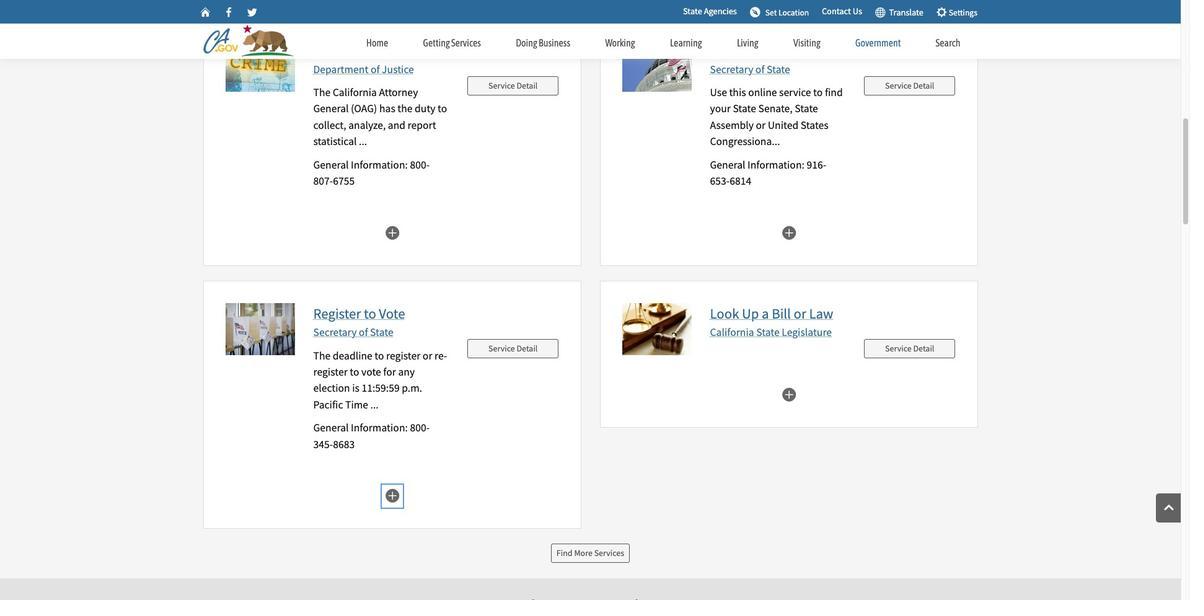 Task type: vqa. For each thing, say whether or not it's contained in the screenshot.
highlighted available activities element
no



Task type: locate. For each thing, give the bounding box(es) containing it.
look up crime statistics service icon image
[[225, 40, 295, 92]]

find more services link
[[551, 544, 630, 563]]

deadline
[[333, 349, 373, 362]]

or right bill
[[794, 304, 807, 322]]

contact us
[[822, 6, 862, 17]]

0 vertical spatial california
[[333, 86, 377, 99]]

0 vertical spatial the
[[313, 86, 331, 99]]

general up 807-
[[313, 158, 349, 172]]

1 vertical spatial or
[[794, 304, 807, 322]]

senate,
[[759, 102, 793, 116]]

congressiona...
[[710, 135, 780, 148]]

general information: up "6814"
[[710, 158, 807, 172]]

state agencies link
[[683, 5, 737, 18]]

register
[[313, 304, 361, 322]]

crime
[[364, 41, 399, 59]]

1 vertical spatial 800-
[[410, 421, 430, 435]]

general information: down time
[[313, 421, 410, 435]]

state down my
[[767, 62, 790, 76]]

time
[[345, 398, 368, 412]]

or down senate,
[[756, 118, 766, 132]]

1 800- from the top
[[410, 158, 430, 172]]

1 vertical spatial ...
[[370, 398, 379, 412]]

services right the more
[[594, 548, 624, 559]]

state down vote at the left
[[370, 326, 393, 339]]

800- down report
[[410, 158, 430, 172]]

look left the a
[[710, 304, 739, 322]]

0 vertical spatial 800-
[[410, 158, 430, 172]]

us
[[853, 6, 862, 17]]

1 vertical spatial services
[[594, 548, 624, 559]]

general for look up my representatives
[[710, 158, 746, 172]]

1 vertical spatial secretary of state
[[313, 326, 393, 339]]

vote
[[379, 304, 405, 322]]

banner
[[0, 0, 1181, 59]]

any
[[398, 365, 415, 379]]

0 vertical spatial secretary of state link
[[710, 62, 790, 76]]

look up my representatives link
[[710, 41, 876, 59]]

detail for register to vote
[[517, 343, 538, 354]]

and
[[388, 118, 406, 132]]

of down crime
[[371, 62, 380, 76]]

find
[[825, 86, 843, 99]]

register up the election
[[313, 365, 348, 379]]

united
[[768, 118, 799, 132]]

0 horizontal spatial california
[[333, 86, 377, 99]]

search
[[936, 37, 961, 48]]

1 vertical spatial the
[[313, 349, 331, 362]]

p.m.
[[402, 382, 422, 395]]

look for look up my representatives
[[710, 41, 739, 59]]

0 horizontal spatial ...
[[359, 135, 367, 148]]

agencies
[[704, 6, 737, 17]]

law
[[809, 304, 834, 322]]

general up collect,
[[313, 102, 349, 116]]

california up (oag)
[[333, 86, 377, 99]]

0 vertical spatial services
[[451, 37, 481, 48]]

2 horizontal spatial of
[[756, 62, 765, 76]]

bill
[[772, 304, 791, 322]]

contact
[[822, 6, 851, 17]]

up
[[742, 41, 759, 59], [742, 304, 759, 322]]

set location
[[766, 7, 809, 18]]

service for look up crime statistics
[[489, 80, 515, 91]]

secretary up this
[[710, 62, 754, 76]]

california
[[333, 86, 377, 99], [710, 326, 754, 339]]

settings button
[[932, 1, 982, 22]]

800-
[[410, 158, 430, 172], [410, 421, 430, 435]]

800- inside the 800- 807-6755
[[410, 158, 430, 172]]

department
[[313, 62, 369, 76]]

general information: up 6755
[[313, 158, 410, 172]]

or inside look up a bill or law california state legislature service detail
[[794, 304, 807, 322]]

detail for look up my representatives
[[914, 80, 935, 91]]

business
[[539, 37, 570, 48]]

the california attorney general (oag) has the duty to collect, analyze, and report statistical ...
[[313, 86, 447, 148]]

2 the from the top
[[313, 349, 331, 362]]

0 vertical spatial or
[[756, 118, 766, 132]]

the left deadline
[[313, 349, 331, 362]]

state inside 'link'
[[683, 6, 702, 17]]

to left find
[[813, 86, 823, 99]]

california down look up a bill or law 'link'
[[710, 326, 754, 339]]

translate link
[[875, 4, 924, 20]]

doing business
[[516, 37, 570, 48]]

to right duty
[[438, 102, 447, 116]]

0 horizontal spatial secretary of state link
[[313, 326, 393, 339]]

information: for representatives
[[748, 158, 805, 172]]

ca.gov logo image
[[203, 24, 300, 58]]

or left re-
[[423, 349, 432, 362]]

0 horizontal spatial services
[[451, 37, 481, 48]]

0 vertical spatial ...
[[359, 135, 367, 148]]

or for law
[[794, 304, 807, 322]]

the inside the deadline to register or re- register to vote for any election is 11:59:59 p.m. pacific time ...
[[313, 349, 331, 362]]

service detail link for register to vote
[[467, 339, 559, 358]]

6755
[[333, 174, 355, 188]]

secretary of state up this
[[710, 62, 790, 76]]

general
[[313, 102, 349, 116], [313, 158, 349, 172], [710, 158, 746, 172], [313, 421, 349, 435]]

contact us link
[[822, 5, 862, 18]]

information: down time
[[351, 421, 408, 435]]

getting        services link
[[406, 25, 498, 56]]

service detail
[[489, 80, 538, 91], [885, 80, 935, 91], [489, 343, 538, 354]]

1 horizontal spatial secretary
[[710, 62, 754, 76]]

look down agencies
[[710, 41, 739, 59]]

services inside getting        services link
[[451, 37, 481, 48]]

or inside the deadline to register or re- register to vote for any election is 11:59:59 p.m. pacific time ...
[[423, 349, 432, 362]]

or for re-
[[423, 349, 432, 362]]

look up my representatives service icon image
[[622, 40, 692, 92]]

0 horizontal spatial secretary
[[313, 326, 357, 339]]

california state legislature link
[[710, 326, 832, 339]]

secretary of state
[[710, 62, 790, 76], [313, 326, 393, 339]]

2 horizontal spatial or
[[794, 304, 807, 322]]

services inside find more services link
[[594, 548, 624, 559]]

visiting link
[[776, 25, 838, 56]]

the down department on the left of page
[[313, 86, 331, 99]]

1 horizontal spatial of
[[371, 62, 380, 76]]

of down register to vote link
[[359, 326, 368, 339]]

general up 653-
[[710, 158, 746, 172]]

0 horizontal spatial or
[[423, 349, 432, 362]]

1 up from the top
[[742, 41, 759, 59]]

0 horizontal spatial of
[[359, 326, 368, 339]]

1 horizontal spatial california
[[710, 326, 754, 339]]

department of justice
[[313, 62, 414, 76]]

1 vertical spatial secretary of state link
[[313, 326, 393, 339]]

secretary of state link down register to vote link
[[313, 326, 393, 339]]

1 vertical spatial california
[[710, 326, 754, 339]]

1 the from the top
[[313, 86, 331, 99]]

0 vertical spatial secretary
[[710, 62, 754, 76]]

up left the a
[[742, 304, 759, 322]]

800- down p.m.
[[410, 421, 430, 435]]

2 up from the top
[[742, 304, 759, 322]]

1 vertical spatial secretary
[[313, 326, 357, 339]]

legislature
[[782, 326, 832, 339]]

653-
[[710, 174, 730, 188]]

the deadline to register or re- register to vote for any election is 11:59:59 p.m. pacific time ...
[[313, 349, 447, 412]]

1 horizontal spatial secretary of state link
[[710, 62, 790, 76]]

find more services
[[557, 548, 624, 559]]

... down 'analyze,'
[[359, 135, 367, 148]]

1 horizontal spatial ...
[[370, 398, 379, 412]]

916-
[[807, 158, 827, 172]]

open and close toggle to expand or shrink services card for look up a bill or law service image
[[781, 386, 796, 402]]

0 vertical spatial up
[[742, 41, 759, 59]]

state inside look up a bill or law california state legislature service detail
[[757, 326, 780, 339]]

general information:
[[313, 158, 410, 172], [710, 158, 807, 172], [313, 421, 410, 435]]

state down the a
[[757, 326, 780, 339]]

information: down the "congressiona..."
[[748, 158, 805, 172]]

california inside look up a bill or law california state legislature service detail
[[710, 326, 754, 339]]

use this online service to find your state senate, state assembly or united states congressiona...
[[710, 86, 843, 148]]

re-
[[435, 349, 447, 362]]

register
[[386, 349, 421, 362], [313, 365, 348, 379]]

collect,
[[313, 118, 346, 132]]

0 vertical spatial register
[[386, 349, 421, 362]]

service for look up my representatives
[[885, 80, 912, 91]]

the for register to vote
[[313, 349, 331, 362]]

globe image
[[875, 6, 886, 17]]

secretary down register
[[313, 326, 357, 339]]

up inside look up a bill or law california state legislature service detail
[[742, 304, 759, 322]]

800- 807-6755
[[313, 158, 430, 188]]

service
[[489, 80, 515, 91], [885, 80, 912, 91], [489, 343, 515, 354], [885, 343, 912, 354]]

register up any
[[386, 349, 421, 362]]

duty
[[415, 102, 436, 116]]

2 800- from the top
[[410, 421, 430, 435]]

statistics
[[402, 41, 455, 59]]

living
[[737, 37, 759, 48]]

secretary of state link up this
[[710, 62, 790, 76]]

916- 653-6814
[[710, 158, 827, 188]]

the
[[313, 86, 331, 99], [313, 349, 331, 362]]

doing business link
[[498, 25, 588, 56]]

general information: for statistics
[[313, 158, 410, 172]]

information: up 6755
[[351, 158, 408, 172]]

800- inside "800- 345-8683"
[[410, 421, 430, 435]]

the inside the california attorney general (oag) has the duty to collect, analyze, and report statistical ...
[[313, 86, 331, 99]]

secretary of state down register to vote link
[[313, 326, 393, 339]]

secretary of state for to
[[313, 326, 393, 339]]

general for register to vote
[[313, 421, 349, 435]]

up left my
[[742, 41, 759, 59]]

online
[[748, 86, 777, 99]]

0 horizontal spatial register
[[313, 365, 348, 379]]

information: for statistics
[[351, 158, 408, 172]]

1 vertical spatial up
[[742, 304, 759, 322]]

compass image
[[750, 6, 761, 17]]

up for my
[[742, 41, 759, 59]]

0 horizontal spatial secretary of state
[[313, 326, 393, 339]]

2 vertical spatial or
[[423, 349, 432, 362]]

0 vertical spatial secretary of state
[[710, 62, 790, 76]]

secretary for look
[[710, 62, 754, 76]]

345-
[[313, 438, 333, 451]]

state left agencies
[[683, 6, 702, 17]]

general for look up crime statistics
[[313, 158, 349, 172]]

to inside the use this online service to find your state senate, state assembly or united states congressiona...
[[813, 86, 823, 99]]

1 vertical spatial register
[[313, 365, 348, 379]]

state
[[683, 6, 702, 17], [767, 62, 790, 76], [733, 102, 756, 116], [795, 102, 818, 116], [370, 326, 393, 339], [757, 326, 780, 339]]

general up 345-
[[313, 421, 349, 435]]

... down 11:59:59
[[370, 398, 379, 412]]

1 horizontal spatial secretary of state
[[710, 62, 790, 76]]

of down my
[[756, 62, 765, 76]]

secretary of state link for up
[[710, 62, 790, 76]]

1 horizontal spatial services
[[594, 548, 624, 559]]

secretary of state link
[[710, 62, 790, 76], [313, 326, 393, 339]]

look up department on the left of page
[[313, 41, 343, 59]]

department of justice link
[[313, 62, 414, 76]]

1 horizontal spatial or
[[756, 118, 766, 132]]

services right getting
[[451, 37, 481, 48]]



Task type: describe. For each thing, give the bounding box(es) containing it.
register to vote service icon image
[[225, 303, 295, 355]]

look up a bill or law link
[[710, 304, 834, 322]]

state agencies
[[683, 6, 737, 17]]

open and close toggle to expand or shrink services card for look up my representatives service image
[[781, 224, 796, 240]]

look up crime statistics link
[[313, 41, 455, 59]]

up for a
[[742, 304, 759, 322]]

to up is
[[350, 365, 359, 379]]

800- for crime
[[410, 158, 430, 172]]

look inside look up a bill or law california state legislature service detail
[[710, 304, 739, 322]]

election
[[313, 382, 350, 395]]

statistical
[[313, 135, 357, 148]]

detail inside look up a bill or law california state legislature service detail
[[914, 343, 935, 354]]

getting
[[423, 37, 450, 48]]

representatives
[[782, 41, 876, 59]]

government
[[856, 37, 901, 48]]

my
[[762, 41, 779, 59]]

800- for vote
[[410, 421, 430, 435]]

home
[[366, 37, 388, 48]]

living link
[[720, 25, 776, 56]]

learning link
[[653, 25, 720, 56]]

use
[[710, 86, 727, 99]]

to left vote at the left
[[364, 304, 376, 322]]

secretary for register
[[313, 326, 357, 339]]

6814
[[730, 174, 752, 188]]

this
[[729, 86, 746, 99]]

set
[[766, 7, 777, 18]]

doing
[[516, 37, 537, 48]]

search button
[[918, 25, 978, 58]]

800- 345-8683
[[313, 421, 430, 451]]

11:59:59
[[362, 382, 400, 395]]

working link
[[588, 25, 653, 56]]

to inside the california attorney general (oag) has the duty to collect, analyze, and report statistical ...
[[438, 102, 447, 116]]

... inside the california attorney general (oag) has the duty to collect, analyze, and report statistical ...
[[359, 135, 367, 148]]

learning
[[670, 37, 702, 48]]

home link
[[349, 25, 406, 56]]

analyze,
[[349, 118, 386, 132]]

... inside the deadline to register or re- register to vote for any election is 11:59:59 p.m. pacific time ...
[[370, 398, 379, 412]]

states
[[801, 118, 829, 132]]

working
[[605, 37, 635, 48]]

service inside look up a bill or law california state legislature service detail
[[885, 343, 912, 354]]

general inside the california attorney general (oag) has the duty to collect, analyze, and report statistical ...
[[313, 102, 349, 116]]

a
[[762, 304, 769, 322]]

(oag)
[[351, 102, 377, 116]]

settings
[[947, 7, 978, 18]]

your
[[710, 102, 731, 116]]

secretary of state for up
[[710, 62, 790, 76]]

state down this
[[733, 102, 756, 116]]

detail for look up crime statistics
[[517, 80, 538, 91]]

pacific
[[313, 398, 343, 412]]

of for up
[[756, 62, 765, 76]]

attorney
[[379, 86, 418, 99]]

gear image
[[936, 6, 947, 17]]

look up a bill or law california state legislature service detail
[[710, 304, 935, 354]]

of for up
[[371, 62, 380, 76]]

vote
[[361, 365, 381, 379]]

1 horizontal spatial register
[[386, 349, 421, 362]]

or inside the use this online service to find your state senate, state assembly or united states congressiona...
[[756, 118, 766, 132]]

california inside the california attorney general (oag) has the duty to collect, analyze, and report statistical ...
[[333, 86, 377, 99]]

find
[[557, 548, 573, 559]]

service for register to vote
[[489, 343, 515, 354]]

the for look up crime statistics
[[313, 86, 331, 99]]

service
[[779, 86, 811, 99]]

getting        services
[[423, 37, 481, 48]]

general information: for representatives
[[710, 158, 807, 172]]

open and close toggle to expand or shrink services card for register to vote service image
[[385, 488, 400, 503]]

service detail link for look up my representatives
[[864, 76, 956, 95]]

government link
[[838, 25, 918, 56]]

look up my representatives
[[710, 41, 876, 59]]

secretary of state link for to
[[313, 326, 393, 339]]

807-
[[313, 174, 333, 188]]

register to vote link
[[313, 304, 405, 322]]

look for look up crime statistics
[[313, 41, 343, 59]]

assembly
[[710, 118, 754, 132]]

state up states
[[795, 102, 818, 116]]

the
[[398, 102, 413, 116]]

visiting
[[794, 37, 821, 48]]

is
[[352, 382, 360, 395]]

for
[[383, 365, 396, 379]]

more
[[574, 548, 593, 559]]

of for to
[[359, 326, 368, 339]]

to up vote
[[375, 349, 384, 362]]

look up crime statistics
[[313, 41, 455, 59]]

location
[[779, 7, 809, 18]]

banner containing state agencies
[[0, 0, 1181, 59]]

up
[[345, 41, 361, 59]]

register to vote
[[313, 304, 405, 322]]

service detail link for look up crime statistics
[[467, 76, 559, 95]]

look up a bill or law service icon image
[[622, 303, 692, 355]]

has
[[379, 102, 395, 116]]

open and close toggle to expand or shrink services card for look up crime statistics service image
[[385, 224, 400, 240]]

justice
[[382, 62, 414, 76]]

service detail for representatives
[[885, 80, 935, 91]]

report
[[408, 118, 436, 132]]

service detail for statistics
[[489, 80, 538, 91]]

translate
[[886, 7, 924, 18]]

set location button
[[746, 1, 813, 22]]

8683
[[333, 438, 355, 451]]



